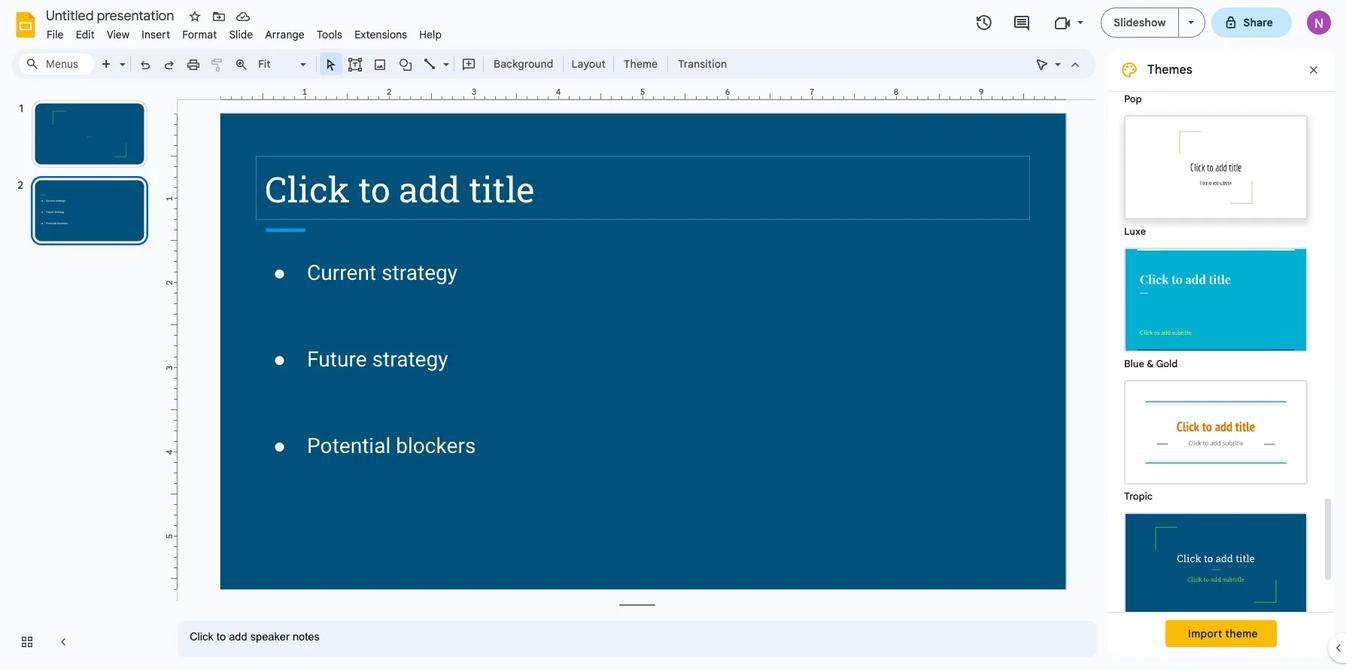 Task type: vqa. For each thing, say whether or not it's contained in the screenshot.
View
yes



Task type: describe. For each thing, give the bounding box(es) containing it.
extensions
[[355, 28, 407, 41]]

slideshow button
[[1101, 8, 1179, 38]]

import
[[1189, 627, 1223, 641]]

format
[[182, 28, 217, 41]]

gold
[[1157, 358, 1178, 370]]

pop
[[1125, 93, 1142, 105]]

blue
[[1125, 358, 1145, 370]]

background
[[494, 57, 554, 71]]

view
[[107, 28, 130, 41]]

insert
[[142, 28, 170, 41]]

tools
[[317, 28, 343, 41]]

Tropic radio
[[1117, 373, 1316, 505]]

share button
[[1211, 8, 1292, 38]]

themes application
[[0, 0, 1347, 669]]

shape image
[[397, 53, 414, 75]]

view menu item
[[101, 26, 136, 44]]

blue & gold
[[1125, 358, 1178, 370]]

presentation options image
[[1188, 21, 1194, 24]]

transition button
[[671, 53, 734, 75]]

theme
[[624, 57, 658, 71]]

import theme
[[1189, 627, 1258, 641]]

luxe
[[1125, 225, 1146, 238]]

mode and view toolbar
[[1030, 49, 1088, 79]]

tools menu item
[[311, 26, 349, 44]]

themes section
[[1109, 0, 1335, 657]]

slide
[[229, 28, 253, 41]]

navigation inside themes application
[[0, 85, 166, 669]]

format menu item
[[176, 26, 223, 44]]

new slide with layout image
[[116, 54, 126, 59]]

marina image
[[1126, 514, 1307, 616]]

layout button
[[567, 53, 610, 75]]

main toolbar
[[54, 0, 735, 665]]

edit
[[76, 28, 95, 41]]



Task type: locate. For each thing, give the bounding box(es) containing it.
tropic
[[1125, 490, 1153, 503]]

arrange
[[265, 28, 305, 41]]

help
[[419, 28, 442, 41]]

file
[[47, 28, 64, 41]]

Blue & Gold radio
[[1117, 240, 1316, 373]]

Menus field
[[19, 53, 94, 75]]

theme button
[[617, 53, 665, 75]]

Pop radio
[[1117, 0, 1316, 108]]

file menu item
[[41, 26, 70, 44]]

menu bar banner
[[0, 0, 1347, 669]]

Luxe radio
[[1117, 108, 1316, 240]]

menu bar inside the menu bar banner
[[41, 20, 448, 44]]

navigation
[[0, 85, 166, 669]]

arrange menu item
[[259, 26, 311, 44]]

insert image image
[[371, 53, 389, 75]]

extensions menu item
[[349, 26, 413, 44]]

Zoom field
[[254, 53, 313, 75]]

&
[[1147, 358, 1154, 370]]

select line image
[[440, 54, 449, 59]]

insert menu item
[[136, 26, 176, 44]]

Zoom text field
[[256, 53, 298, 75]]

Star checkbox
[[184, 6, 205, 27]]

help menu item
[[413, 26, 448, 44]]

transition
[[678, 57, 727, 71]]

Rename text field
[[41, 6, 183, 24]]

layout
[[572, 57, 606, 71]]

menu bar
[[41, 20, 448, 44]]

import theme button
[[1166, 620, 1277, 647]]

themes
[[1148, 62, 1193, 78]]

background button
[[487, 53, 560, 75]]

live pointer settings image
[[1052, 54, 1061, 59]]

theme
[[1226, 627, 1258, 641]]

edit menu item
[[70, 26, 101, 44]]

slide menu item
[[223, 26, 259, 44]]

menu bar containing file
[[41, 20, 448, 44]]

share
[[1244, 16, 1274, 29]]

slideshow
[[1114, 16, 1166, 29]]

Marina radio
[[1117, 505, 1316, 638]]



